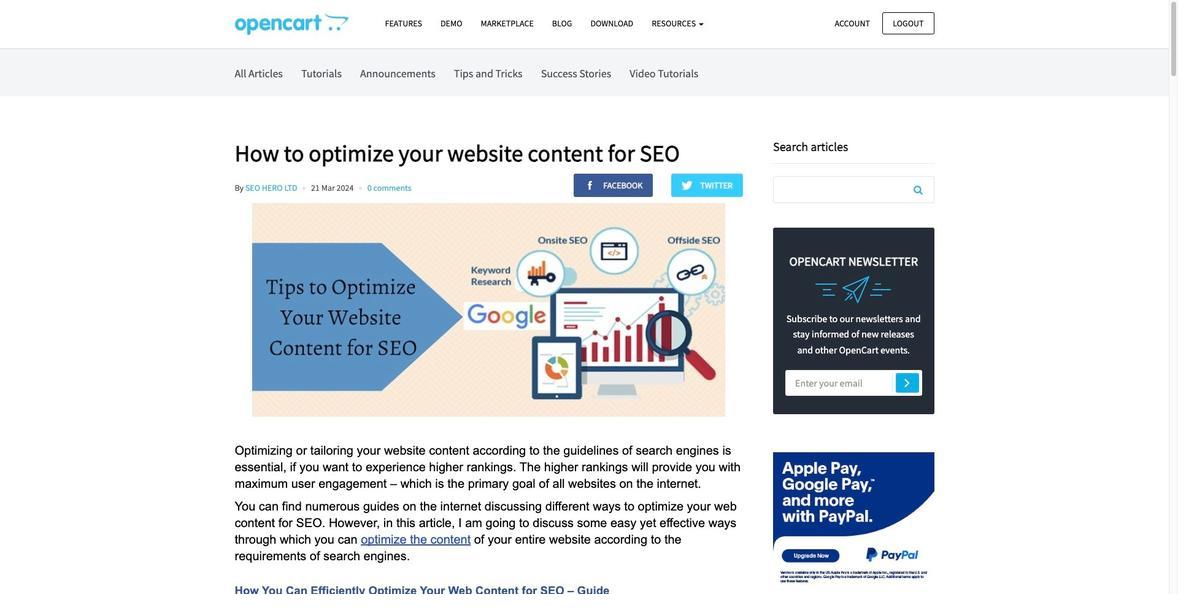 Task type: locate. For each thing, give the bounding box(es) containing it.
None text field
[[774, 177, 934, 203]]

angle right image
[[905, 375, 910, 390]]

social twitter image
[[682, 180, 699, 191]]



Task type: describe. For each thing, give the bounding box(es) containing it.
Enter your email text field
[[786, 370, 922, 396]]

paypal blog image
[[774, 439, 935, 594]]

social facebook image
[[585, 180, 602, 191]]

search image
[[914, 185, 923, 195]]

how to optimize your website content for seo image
[[235, 13, 348, 35]]



Task type: vqa. For each thing, say whether or not it's contained in the screenshot.
payment to the left
no



